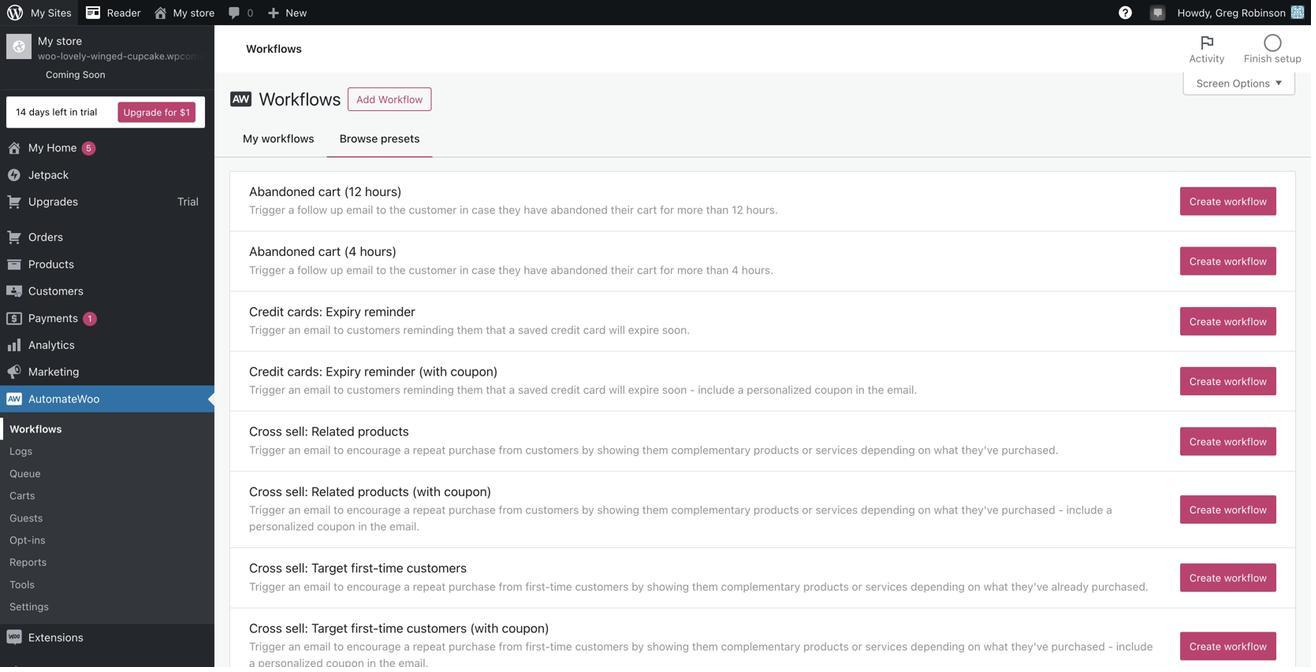 Task type: describe. For each thing, give the bounding box(es) containing it.
repeat inside cross sell: target first-time customers trigger an email to encourage a repeat purchase from first-time customers by showing them complementary products or services depending on what they've already purchased.
[[413, 581, 446, 594]]

trigger inside cross sell: related products trigger an email to encourage a repeat purchase from customers by showing them complementary products or services depending on what they've purchased.
[[249, 444, 285, 457]]

14 days left in trial
[[16, 107, 97, 118]]

card inside credit cards: expiry reminder (with coupon) trigger an email to customers reminding them that a saved credit card will expire soon  - include a personalized coupon in the email.
[[583, 384, 606, 397]]

they've inside cross sell: related products trigger an email to encourage a repeat purchase from customers by showing them complementary products or services depending on what they've purchased.
[[962, 444, 999, 457]]

an inside cross sell: target first-time customers trigger an email to encourage a repeat purchase from first-time customers by showing them complementary products or services depending on what they've already purchased.
[[288, 581, 301, 594]]

workflows link
[[0, 418, 214, 441]]

the inside cross sell: target first-time customers (with coupon) trigger an email to encourage a repeat purchase from first-time customers by showing them complementary products or services depending on what they've purchased - include a personalized coupon in the email.
[[379, 657, 396, 668]]

workflow
[[378, 93, 423, 105]]

reader link
[[78, 0, 147, 25]]

complementary inside cross sell: related products (with coupon) trigger an email to encourage a repeat purchase from customers by showing them complementary products or services depending on what they've purchased  - include a personalized coupon in the email.
[[671, 504, 751, 517]]

cupcake.wpcomstaging.com
[[127, 51, 254, 62]]

cross for cross sell: target first-time customers
[[249, 561, 282, 576]]

them inside cross sell: related products (with coupon) trigger an email to encourage a repeat purchase from customers by showing them complementary products or services depending on what they've purchased  - include a personalized coupon in the email.
[[642, 504, 668, 517]]

hours) for abandoned cart (4 hours)
[[360, 244, 397, 259]]

cards: for credit cards: expiry reminder
[[287, 304, 323, 319]]

settings link
[[0, 596, 214, 618]]

carts link
[[0, 485, 214, 507]]

create workflow button for cross sell: target first-time customers
[[1180, 564, 1277, 593]]

purchased inside cross sell: related products (with coupon) trigger an email to encourage a repeat purchase from customers by showing them complementary products or services depending on what they've purchased  - include a personalized coupon in the email.
[[1002, 504, 1056, 517]]

upgrade
[[123, 107, 162, 118]]

products link
[[0, 251, 214, 278]]

trigger inside credit cards: expiry reminder (with coupon) trigger an email to customers reminding them that a saved credit card will expire soon  - include a personalized coupon in the email.
[[249, 384, 285, 397]]

trigger inside credit cards: expiry reminder trigger an email to customers reminding them that a saved credit card will expire soon.
[[249, 324, 285, 337]]

depending inside cross sell: related products (with coupon) trigger an email to encourage a repeat purchase from customers by showing them complementary products or services depending on what they've purchased  - include a personalized coupon in the email.
[[861, 504, 915, 517]]

4
[[732, 264, 739, 277]]

showing inside cross sell: target first-time customers trigger an email to encourage a repeat purchase from first-time customers by showing them complementary products or services depending on what they've already purchased.
[[647, 581, 689, 594]]

winged-
[[91, 51, 127, 62]]

for for abandoned cart (4 hours)
[[660, 264, 674, 277]]

finish setup
[[1244, 52, 1302, 64]]

setup
[[1275, 52, 1302, 64]]

tools link
[[0, 574, 214, 596]]

my home 5
[[28, 141, 91, 154]]

complementary inside cross sell: target first-time customers trigger an email to encourage a repeat purchase from first-time customers by showing them complementary products or services depending on what they've already purchased.
[[721, 581, 800, 594]]

than for abandoned cart (12 hours)
[[706, 204, 729, 217]]

purchase inside cross sell: target first-time customers trigger an email to encourage a repeat purchase from first-time customers by showing them complementary products or services depending on what they've already purchased.
[[449, 581, 496, 594]]

expiry for (with
[[326, 364, 361, 379]]

add
[[356, 93, 375, 105]]

saved inside credit cards: expiry reminder (with coupon) trigger an email to customers reminding them that a saved credit card will expire soon  - include a personalized coupon in the email.
[[518, 384, 548, 397]]

workflows
[[261, 132, 314, 145]]

browse presets
[[340, 132, 420, 145]]

an inside cross sell: related products (with coupon) trigger an email to encourage a repeat purchase from customers by showing them complementary products or services depending on what they've purchased  - include a personalized coupon in the email.
[[288, 504, 301, 517]]

purchase inside cross sell: target first-time customers (with coupon) trigger an email to encourage a repeat purchase from first-time customers by showing them complementary products or services depending on what they've purchased - include a personalized coupon in the email.
[[449, 641, 496, 654]]

to inside cross sell: related products (with coupon) trigger an email to encourage a repeat purchase from customers by showing them complementary products or services depending on what they've purchased  - include a personalized coupon in the email.
[[334, 504, 344, 517]]

to inside cross sell: target first-time customers (with coupon) trigger an email to encourage a repeat purchase from first-time customers by showing them complementary products or services depending on what they've purchased - include a personalized coupon in the email.
[[334, 641, 344, 654]]

or inside cross sell: related products trigger an email to encourage a repeat purchase from customers by showing them complementary products or services depending on what they've purchased.
[[802, 444, 813, 457]]

customer for abandoned cart (12 hours)
[[409, 204, 457, 217]]

browse presets tab panel
[[230, 172, 1296, 668]]

analytics
[[28, 339, 75, 352]]

activity button
[[1180, 25, 1235, 73]]

products
[[28, 258, 74, 271]]

depending inside cross sell: related products trigger an email to encourage a repeat purchase from customers by showing them complementary products or services depending on what they've purchased.
[[861, 444, 915, 457]]

cross sell: target first-time customers trigger an email to encourage a repeat purchase from first-time customers by showing them complementary products or services depending on what they've already purchased.
[[249, 561, 1149, 594]]

opt-ins link
[[0, 529, 214, 552]]

ins
[[32, 535, 45, 546]]

payments
[[28, 312, 78, 325]]

new link
[[260, 0, 313, 25]]

to inside the abandoned cart (12 hours) trigger a follow up email to the customer in case they have abandoned their cart for more than 12 hours.
[[376, 204, 386, 217]]

to inside abandoned cart (4 hours) trigger a follow up email to the customer in case they have abandoned their cart for more than 4 hours.
[[376, 264, 386, 277]]

marketing link
[[0, 359, 214, 386]]

abandoned for abandoned cart (12 hours)
[[249, 184, 315, 199]]

workflow for cross sell: target first-time customers (with coupon)
[[1224, 641, 1267, 653]]

toolbar navigation
[[0, 0, 1311, 28]]

orders
[[28, 231, 63, 244]]

related for trigger
[[311, 424, 355, 439]]

reminding inside credit cards: expiry reminder trigger an email to customers reminding them that a saved credit card will expire soon.
[[403, 324, 454, 337]]

- inside cross sell: related products (with coupon) trigger an email to encourage a repeat purchase from customers by showing them complementary products or services depending on what they've purchased  - include a personalized coupon in the email.
[[1059, 504, 1064, 517]]

services inside cross sell: related products (with coupon) trigger an email to encourage a repeat purchase from customers by showing them complementary products or services depending on what they've purchased  - include a personalized coupon in the email.
[[816, 504, 858, 517]]

email inside the abandoned cart (12 hours) trigger a follow up email to the customer in case they have abandoned their cart for more than 12 hours.
[[346, 204, 373, 217]]

extensions link
[[0, 625, 214, 652]]

credit cards: expiry reminder trigger an email to customers reminding them that a saved credit card will expire soon.
[[249, 304, 690, 337]]

on inside cross sell: target first-time customers (with coupon) trigger an email to encourage a repeat purchase from first-time customers by showing them complementary products or services depending on what they've purchased - include a personalized coupon in the email.
[[968, 641, 981, 654]]

abandoned cart (4 hours) trigger a follow up email to the customer in case they have abandoned their cart for more than 4 hours.
[[249, 244, 774, 277]]

email. inside cross sell: related products (with coupon) trigger an email to encourage a repeat purchase from customers by showing them complementary products or services depending on what they've purchased  - include a personalized coupon in the email.
[[390, 520, 420, 533]]

the inside the abandoned cart (12 hours) trigger a follow up email to the customer in case they have abandoned their cart for more than 12 hours.
[[389, 204, 406, 217]]

encourage inside cross sell: target first-time customers trigger an email to encourage a repeat purchase from first-time customers by showing them complementary products or services depending on what they've already purchased.
[[347, 581, 401, 594]]

email. inside credit cards: expiry reminder (with coupon) trigger an email to customers reminding them that a saved credit card will expire soon  - include a personalized coupon in the email.
[[887, 384, 917, 397]]

create for cross sell: target first-time customers
[[1190, 573, 1221, 584]]

include inside cross sell: related products (with coupon) trigger an email to encourage a repeat purchase from customers by showing them complementary products or services depending on what they've purchased  - include a personalized coupon in the email.
[[1067, 504, 1103, 517]]

encourage inside cross sell: related products trigger an email to encourage a repeat purchase from customers by showing them complementary products or services depending on what they've purchased.
[[347, 444, 401, 457]]

customer for abandoned cart (4 hours)
[[409, 264, 457, 277]]

credit for credit cards: expiry reminder
[[249, 304, 284, 319]]

what inside cross sell: target first-time customers (with coupon) trigger an email to encourage a repeat purchase from first-time customers by showing them complementary products or services depending on what they've purchased - include a personalized coupon in the email.
[[984, 641, 1008, 654]]

expiry for trigger
[[326, 304, 361, 319]]

0 vertical spatial workflows
[[246, 42, 302, 55]]

create workflow button for cross sell: target first-time customers (with coupon)
[[1180, 633, 1277, 661]]

new
[[286, 7, 307, 19]]

card inside credit cards: expiry reminder trigger an email to customers reminding them that a saved credit card will expire soon.
[[583, 324, 606, 337]]

reminding inside credit cards: expiry reminder (with coupon) trigger an email to customers reminding them that a saved credit card will expire soon  - include a personalized coupon in the email.
[[403, 384, 454, 397]]

an inside credit cards: expiry reminder (with coupon) trigger an email to customers reminding them that a saved credit card will expire soon  - include a personalized coupon in the email.
[[288, 384, 301, 397]]

cross sell: related products trigger an email to encourage a repeat purchase from customers by showing them complementary products or services depending on what they've purchased.
[[249, 424, 1059, 457]]

abandoned for abandoned cart (4 hours)
[[551, 264, 608, 277]]

the inside credit cards: expiry reminder (with coupon) trigger an email to customers reminding them that a saved credit card will expire soon  - include a personalized coupon in the email.
[[868, 384, 884, 397]]

payments 1
[[28, 312, 92, 325]]

create workflow for credit cards: expiry reminder
[[1190, 316, 1267, 328]]

create workflow button for credit cards: expiry reminder
[[1180, 307, 1277, 336]]

hours. for abandoned cart (4 hours)
[[742, 264, 774, 277]]

presets
[[381, 132, 420, 145]]

logs
[[9, 446, 32, 458]]

trial
[[80, 107, 97, 118]]

trial
[[177, 195, 199, 208]]

days
[[29, 107, 50, 118]]

0
[[247, 7, 253, 19]]

already
[[1052, 581, 1089, 594]]

to inside cross sell: related products trigger an email to encourage a repeat purchase from customers by showing them complementary products or services depending on what they've purchased.
[[334, 444, 344, 457]]

automatewoo link
[[0, 386, 214, 413]]

create workflow for cross sell: related products (with coupon)
[[1190, 504, 1267, 516]]

trigger inside cross sell: related products (with coupon) trigger an email to encourage a repeat purchase from customers by showing them complementary products or services depending on what they've purchased  - include a personalized coupon in the email.
[[249, 504, 285, 517]]

workflow for abandoned cart (4 hours)
[[1224, 256, 1267, 267]]

cross for cross sell: related products
[[249, 424, 282, 439]]

0 link
[[221, 0, 260, 25]]

products inside cross sell: target first-time customers trigger an email to encourage a repeat purchase from first-time customers by showing them complementary products or services depending on what they've already purchased.
[[803, 581, 849, 594]]

in inside cross sell: target first-time customers (with coupon) trigger an email to encourage a repeat purchase from first-time customers by showing them complementary products or services depending on what they've purchased - include a personalized coupon in the email.
[[367, 657, 376, 668]]

that inside credit cards: expiry reminder (with coupon) trigger an email to customers reminding them that a saved credit card will expire soon  - include a personalized coupon in the email.
[[486, 384, 506, 397]]

they for abandoned cart (12 hours)
[[499, 204, 521, 217]]

purchase inside cross sell: related products trigger an email to encourage a repeat purchase from customers by showing them complementary products or services depending on what they've purchased.
[[449, 444, 496, 457]]

marketing
[[28, 366, 79, 379]]

a inside abandoned cart (4 hours) trigger a follow up email to the customer in case they have abandoned their cart for more than 4 hours.
[[288, 264, 294, 277]]

my workflows button
[[230, 120, 327, 158]]

on inside cross sell: related products trigger an email to encourage a repeat purchase from customers by showing them complementary products or services depending on what they've purchased.
[[918, 444, 931, 457]]

14
[[16, 107, 26, 118]]

trigger inside cross sell: target first-time customers (with coupon) trigger an email to encourage a repeat purchase from first-time customers by showing them complementary products or services depending on what they've purchased - include a personalized coupon in the email.
[[249, 641, 285, 654]]

coupon) inside cross sell: target first-time customers (with coupon) trigger an email to encourage a repeat purchase from first-time customers by showing them complementary products or services depending on what they've purchased - include a personalized coupon in the email.
[[502, 621, 549, 636]]

my sites link
[[0, 0, 78, 25]]

purchased. inside cross sell: target first-time customers trigger an email to encourage a repeat purchase from first-time customers by showing them complementary products or services depending on what they've already purchased.
[[1092, 581, 1149, 594]]

coming
[[46, 69, 80, 80]]

an inside cross sell: related products trigger an email to encourage a repeat purchase from customers by showing them complementary products or services depending on what they've purchased.
[[288, 444, 301, 457]]

have for abandoned cart (12 hours)
[[524, 204, 548, 217]]

have for abandoned cart (4 hours)
[[524, 264, 548, 277]]

customers inside credit cards: expiry reminder (with coupon) trigger an email to customers reminding them that a saved credit card will expire soon  - include a personalized coupon in the email.
[[347, 384, 400, 397]]

activity
[[1190, 52, 1225, 64]]

upgrade for $1
[[123, 107, 190, 118]]

tab list containing my workflows
[[214, 120, 1311, 158]]

cards: for credit cards: expiry reminder (with coupon)
[[287, 364, 323, 379]]

sites
[[48, 7, 72, 19]]

expire inside credit cards: expiry reminder trigger an email to customers reminding them that a saved credit card will expire soon.
[[628, 324, 659, 337]]

customers inside cross sell: related products (with coupon) trigger an email to encourage a repeat purchase from customers by showing them complementary products or services depending on what they've purchased  - include a personalized coupon in the email.
[[525, 504, 579, 517]]

repeat inside cross sell: target first-time customers (with coupon) trigger an email to encourage a repeat purchase from first-time customers by showing them complementary products or services depending on what they've purchased - include a personalized coupon in the email.
[[413, 641, 446, 654]]

email inside cross sell: related products (with coupon) trigger an email to encourage a repeat purchase from customers by showing them complementary products or services depending on what they've purchased  - include a personalized coupon in the email.
[[304, 504, 331, 517]]

screen options button
[[1183, 72, 1296, 95]]

include inside credit cards: expiry reminder (with coupon) trigger an email to customers reminding them that a saved credit card will expire soon  - include a personalized coupon in the email.
[[698, 384, 735, 397]]

upgrades
[[28, 195, 78, 208]]

create workflow for credit cards: expiry reminder (with coupon)
[[1190, 376, 1267, 388]]

credit cards: expiry reminder (with coupon) trigger an email to customers reminding them that a saved credit card will expire soon  - include a personalized coupon in the email.
[[249, 364, 917, 397]]

to inside credit cards: expiry reminder trigger an email to customers reminding them that a saved credit card will expire soon.
[[334, 324, 344, 337]]

target for cross sell: target first-time customers (with coupon)
[[311, 621, 348, 636]]

my for my store
[[173, 7, 188, 19]]

create workflow for abandoned cart (4 hours)
[[1190, 256, 1267, 267]]

in inside credit cards: expiry reminder (with coupon) trigger an email to customers reminding them that a saved credit card will expire soon  - include a personalized coupon in the email.
[[856, 384, 865, 397]]

abandoned for abandoned cart (4 hours)
[[249, 244, 315, 259]]

or inside cross sell: related products (with coupon) trigger an email to encourage a repeat purchase from customers by showing them complementary products or services depending on what they've purchased  - include a personalized coupon in the email.
[[802, 504, 813, 517]]

encourage inside cross sell: related products (with coupon) trigger an email to encourage a repeat purchase from customers by showing them complementary products or services depending on what they've purchased  - include a personalized coupon in the email.
[[347, 504, 401, 517]]

$1
[[180, 107, 190, 118]]

create for abandoned cart (4 hours)
[[1190, 256, 1221, 267]]

jetpack
[[28, 168, 69, 181]]

customers
[[28, 285, 84, 298]]

queue
[[9, 468, 41, 480]]

email inside cross sell: target first-time customers (with coupon) trigger an email to encourage a repeat purchase from first-time customers by showing them complementary products or services depending on what they've purchased - include a personalized coupon in the email.
[[304, 641, 331, 654]]

options
[[1233, 77, 1270, 89]]

left
[[52, 107, 67, 118]]

cross sell: target first-time customers (with coupon) trigger an email to encourage a repeat purchase from first-time customers by showing them complementary products or services depending on what they've purchased - include a personalized coupon in the email.
[[249, 621, 1153, 668]]

create for abandoned cart (12 hours)
[[1190, 196, 1221, 207]]

encourage inside cross sell: target first-time customers (with coupon) trigger an email to encourage a repeat purchase from first-time customers by showing them complementary products or services depending on what they've purchased - include a personalized coupon in the email.
[[347, 641, 401, 654]]

them inside cross sell: related products trigger an email to encourage a repeat purchase from customers by showing them complementary products or services depending on what they've purchased.
[[642, 444, 668, 457]]

reports link
[[0, 552, 214, 574]]

from inside cross sell: related products (with coupon) trigger an email to encourage a repeat purchase from customers by showing them complementary products or services depending on what they've purchased  - include a personalized coupon in the email.
[[499, 504, 522, 517]]

greg
[[1216, 7, 1239, 19]]

services inside cross sell: related products trigger an email to encourage a repeat purchase from customers by showing them complementary products or services depending on what they've purchased.
[[816, 444, 858, 457]]

more for abandoned cart (12 hours)
[[677, 204, 703, 217]]

add workflow link
[[348, 88, 432, 111]]

sell: for cross sell: related products
[[285, 424, 308, 439]]

automatewoo
[[28, 393, 100, 406]]

showing inside cross sell: related products trigger an email to encourage a repeat purchase from customers by showing them complementary products or services depending on what they've purchased.
[[597, 444, 639, 457]]

for for abandoned cart (12 hours)
[[660, 204, 674, 217]]

add workflow
[[356, 93, 423, 105]]

my store woo-lovely-winged-cupcake.wpcomstaging.com coming soon
[[38, 34, 254, 80]]

coupon inside credit cards: expiry reminder (with coupon) trigger an email to customers reminding them that a saved credit card will expire soon  - include a personalized coupon in the email.
[[815, 384, 853, 397]]

email inside credit cards: expiry reminder (with coupon) trigger an email to customers reminding them that a saved credit card will expire soon  - include a personalized coupon in the email.
[[304, 384, 331, 397]]

finish
[[1244, 52, 1272, 64]]

their for abandoned cart (12 hours)
[[611, 204, 634, 217]]

abandoned cart (12 hours) trigger a follow up email to the customer in case they have abandoned their cart for more than 12 hours.
[[249, 184, 778, 217]]

to inside credit cards: expiry reminder (with coupon) trigger an email to customers reminding them that a saved credit card will expire soon  - include a personalized coupon in the email.
[[334, 384, 344, 397]]

purchased inside cross sell: target first-time customers (with coupon) trigger an email to encourage a repeat purchase from first-time customers by showing them complementary products or services depending on what they've purchased - include a personalized coupon in the email.
[[1052, 641, 1105, 654]]

they've inside cross sell: target first-time customers trigger an email to encourage a repeat purchase from first-time customers by showing them complementary products or services depending on what they've already purchased.
[[1011, 581, 1049, 594]]

a inside cross sell: target first-time customers trigger an email to encourage a repeat purchase from first-time customers by showing them complementary products or services depending on what they've already purchased.
[[404, 581, 410, 594]]

customers link
[[0, 278, 214, 305]]

browse
[[340, 132, 378, 145]]

cross for cross sell: related products (with coupon)
[[249, 484, 282, 499]]

complementary inside cross sell: target first-time customers (with coupon) trigger an email to encourage a repeat purchase from first-time customers by showing them complementary products or services depending on what they've purchased - include a personalized coupon in the email.
[[721, 641, 800, 654]]

12
[[732, 204, 743, 217]]

jetpack link
[[0, 161, 214, 188]]

screen options
[[1197, 77, 1270, 89]]

guests
[[9, 512, 43, 524]]

email inside cross sell: related products trigger an email to encourage a repeat purchase from customers by showing them complementary products or services depending on what they've purchased.
[[304, 444, 331, 457]]

create workflow for cross sell: target first-time customers
[[1190, 573, 1267, 584]]

will inside credit cards: expiry reminder trigger an email to customers reminding them that a saved credit card will expire soon.
[[609, 324, 625, 337]]

in inside navigation
[[70, 107, 78, 118]]

showing inside cross sell: target first-time customers (with coupon) trigger an email to encourage a repeat purchase from first-time customers by showing them complementary products or services depending on what they've purchased - include a personalized coupon in the email.
[[647, 641, 689, 654]]

create for cross sell: related products
[[1190, 436, 1221, 448]]

- inside cross sell: target first-time customers (with coupon) trigger an email to encourage a repeat purchase from first-time customers by showing them complementary products or services depending on what they've purchased - include a personalized coupon in the email.
[[1108, 641, 1113, 654]]

lovely-
[[61, 51, 91, 62]]

(with for reminder
[[419, 364, 447, 379]]

hours) for abandoned cart (12 hours)
[[365, 184, 402, 199]]

create workflow for abandoned cart (12 hours)
[[1190, 196, 1267, 207]]

browse presets button
[[327, 120, 433, 158]]

soon
[[662, 384, 687, 397]]



Task type: vqa. For each thing, say whether or not it's contained in the screenshot.
2nd up from the bottom of the Browse presets Tab Panel
yes



Task type: locate. For each thing, give the bounding box(es) containing it.
1 vertical spatial -
[[1059, 504, 1064, 517]]

services inside cross sell: target first-time customers (with coupon) trigger an email to encourage a repeat purchase from first-time customers by showing them complementary products or services depending on what they've purchased - include a personalized coupon in the email.
[[865, 641, 908, 654]]

soon
[[83, 69, 105, 80]]

workflows down the new link
[[246, 42, 302, 55]]

expire inside credit cards: expiry reminder (with coupon) trigger an email to customers reminding them that a saved credit card will expire soon  - include a personalized coupon in the email.
[[628, 384, 659, 397]]

1 have from the top
[[524, 204, 548, 217]]

finish setup button
[[1235, 25, 1311, 73]]

workflow for cross sell: related products
[[1224, 436, 1267, 448]]

0 horizontal spatial include
[[698, 384, 735, 397]]

credit inside credit cards: expiry reminder (with coupon) trigger an email to customers reminding them that a saved credit card will expire soon  - include a personalized coupon in the email.
[[551, 384, 580, 397]]

1 vertical spatial workflows
[[255, 88, 341, 110]]

6 create workflow from the top
[[1190, 504, 1267, 516]]

by inside cross sell: related products trigger an email to encourage a repeat purchase from customers by showing them complementary products or services depending on what they've purchased.
[[582, 444, 594, 457]]

2 credit from the top
[[551, 384, 580, 397]]

include
[[698, 384, 735, 397], [1067, 504, 1103, 517], [1116, 641, 1153, 654]]

0 vertical spatial reminding
[[403, 324, 454, 337]]

1 vertical spatial than
[[706, 264, 729, 277]]

they inside abandoned cart (4 hours) trigger a follow up email to the customer in case they have abandoned their cart for more than 4 hours.
[[499, 264, 521, 277]]

hours. right 4
[[742, 264, 774, 277]]

2 expire from the top
[[628, 384, 659, 397]]

more inside abandoned cart (4 hours) trigger a follow up email to the customer in case they have abandoned their cart for more than 4 hours.
[[677, 264, 703, 277]]

than
[[706, 204, 729, 217], [706, 264, 729, 277]]

showing inside cross sell: related products (with coupon) trigger an email to encourage a repeat purchase from customers by showing them complementary products or services depending on what they've purchased  - include a personalized coupon in the email.
[[597, 504, 639, 517]]

0 vertical spatial (with
[[419, 364, 447, 379]]

0 vertical spatial email.
[[887, 384, 917, 397]]

0 vertical spatial purchased.
[[1002, 444, 1059, 457]]

trigger inside the abandoned cart (12 hours) trigger a follow up email to the customer in case they have abandoned their cart for more than 12 hours.
[[249, 204, 285, 217]]

my sites
[[31, 7, 72, 19]]

3 create workflow button from the top
[[1180, 307, 1277, 336]]

1 vertical spatial their
[[611, 264, 634, 277]]

2 sell: from the top
[[285, 484, 308, 499]]

0 horizontal spatial -
[[690, 384, 695, 397]]

2 vertical spatial workflows
[[9, 423, 62, 435]]

from
[[499, 444, 522, 457], [499, 504, 522, 517], [499, 581, 522, 594], [499, 641, 522, 654]]

create for credit cards: expiry reminder
[[1190, 316, 1221, 328]]

1 vertical spatial reminder
[[364, 364, 415, 379]]

0 vertical spatial case
[[472, 204, 496, 217]]

more for abandoned cart (4 hours)
[[677, 264, 703, 277]]

2 from from the top
[[499, 504, 522, 517]]

3 cross from the top
[[249, 561, 282, 576]]

1 customer from the top
[[409, 204, 457, 217]]

(with inside credit cards: expiry reminder (with coupon) trigger an email to customers reminding them that a saved credit card will expire soon  - include a personalized coupon in the email.
[[419, 364, 447, 379]]

7 workflow from the top
[[1224, 573, 1267, 584]]

1 than from the top
[[706, 204, 729, 217]]

0 vertical spatial store
[[190, 7, 215, 19]]

6 create from the top
[[1190, 504, 1221, 516]]

tab list
[[1180, 25, 1311, 73], [214, 120, 1311, 158]]

complementary inside cross sell: related products trigger an email to encourage a repeat purchase from customers by showing them complementary products or services depending on what they've purchased.
[[671, 444, 751, 457]]

repeat inside cross sell: related products (with coupon) trigger an email to encourage a repeat purchase from customers by showing them complementary products or services depending on what they've purchased  - include a personalized coupon in the email.
[[413, 504, 446, 517]]

1 horizontal spatial include
[[1067, 504, 1103, 517]]

2 vertical spatial coupon
[[326, 657, 364, 668]]

sell: inside cross sell: related products (with coupon) trigger an email to encourage a repeat purchase from customers by showing them complementary products or services depending on what they've purchased  - include a personalized coupon in the email.
[[285, 484, 308, 499]]

they've inside cross sell: related products (with coupon) trigger an email to encourage a repeat purchase from customers by showing them complementary products or services depending on what they've purchased  - include a personalized coupon in the email.
[[962, 504, 999, 517]]

email inside credit cards: expiry reminder trigger an email to customers reminding them that a saved credit card will expire soon.
[[304, 324, 331, 337]]

my up cupcake.wpcomstaging.com
[[173, 7, 188, 19]]

customers inside cross sell: related products trigger an email to encourage a repeat purchase from customers by showing them complementary products or services depending on what they've purchased.
[[525, 444, 579, 457]]

2 reminding from the top
[[403, 384, 454, 397]]

logs link
[[0, 441, 214, 463]]

them inside credit cards: expiry reminder (with coupon) trigger an email to customers reminding them that a saved credit card will expire soon  - include a personalized coupon in the email.
[[457, 384, 483, 397]]

6 trigger from the top
[[249, 504, 285, 517]]

cross inside cross sell: related products trigger an email to encourage a repeat purchase from customers by showing them complementary products or services depending on what they've purchased.
[[249, 424, 282, 439]]

0 vertical spatial up
[[330, 204, 343, 217]]

2 encourage from the top
[[347, 504, 401, 517]]

credit inside credit cards: expiry reminder trigger an email to customers reminding them that a saved credit card will expire soon.
[[551, 324, 580, 337]]

for left 12
[[660, 204, 674, 217]]

1 credit from the top
[[249, 304, 284, 319]]

4 create from the top
[[1190, 376, 1221, 388]]

sell: for cross sell: related products (with coupon)
[[285, 484, 308, 499]]

1 from from the top
[[499, 444, 522, 457]]

expire left the soon.
[[628, 324, 659, 337]]

1 vertical spatial for
[[660, 204, 674, 217]]

services inside cross sell: target first-time customers trigger an email to encourage a repeat purchase from first-time customers by showing them complementary products or services depending on what they've already purchased.
[[865, 581, 908, 594]]

0 vertical spatial credit
[[551, 324, 580, 337]]

0 vertical spatial than
[[706, 204, 729, 217]]

0 horizontal spatial purchased.
[[1002, 444, 1059, 457]]

create for cross sell: related products (with coupon)
[[1190, 504, 1221, 516]]

on inside cross sell: target first-time customers trigger an email to encourage a repeat purchase from first-time customers by showing them complementary products or services depending on what they've already purchased.
[[968, 581, 981, 594]]

2 target from the top
[[311, 621, 348, 636]]

my inside my store woo-lovely-winged-cupcake.wpcomstaging.com coming soon
[[38, 34, 53, 47]]

to inside cross sell: target first-time customers trigger an email to encourage a repeat purchase from first-time customers by showing them complementary products or services depending on what they've already purchased.
[[334, 581, 344, 594]]

sell: for cross sell: target first-time customers
[[285, 561, 308, 576]]

1 reminding from the top
[[403, 324, 454, 337]]

0 horizontal spatial store
[[56, 34, 82, 47]]

saved
[[518, 324, 548, 337], [518, 384, 548, 397]]

customers inside credit cards: expiry reminder trigger an email to customers reminding them that a saved credit card will expire soon.
[[347, 324, 400, 337]]

1 horizontal spatial store
[[190, 7, 215, 19]]

create
[[1190, 196, 1221, 207], [1190, 256, 1221, 267], [1190, 316, 1221, 328], [1190, 376, 1221, 388], [1190, 436, 1221, 448], [1190, 504, 1221, 516], [1190, 573, 1221, 584], [1190, 641, 1221, 653]]

my left sites
[[31, 7, 45, 19]]

cross sell: related products (with coupon) trigger an email to encourage a repeat purchase from customers by showing them complementary products or services depending on what they've purchased  - include a personalized coupon in the email.
[[249, 484, 1112, 533]]

4 purchase from the top
[[449, 641, 496, 654]]

1 expire from the top
[[628, 324, 659, 337]]

2 expiry from the top
[[326, 364, 361, 379]]

coupon) inside cross sell: related products (with coupon) trigger an email to encourage a repeat purchase from customers by showing them complementary products or services depending on what they've purchased  - include a personalized coupon in the email.
[[444, 484, 492, 499]]

follow for (4
[[297, 264, 327, 277]]

5 create workflow from the top
[[1190, 436, 1267, 448]]

1 they from the top
[[499, 204, 521, 217]]

them inside cross sell: target first-time customers trigger an email to encourage a repeat purchase from first-time customers by showing them complementary products or services depending on what they've already purchased.
[[692, 581, 718, 594]]

for up the soon.
[[660, 264, 674, 277]]

sell: inside cross sell: related products trigger an email to encourage a repeat purchase from customers by showing them complementary products or services depending on what they've purchased.
[[285, 424, 308, 439]]

1 follow from the top
[[297, 204, 327, 217]]

1 horizontal spatial -
[[1059, 504, 1064, 517]]

purchased.
[[1002, 444, 1059, 457], [1092, 581, 1149, 594]]

hours. inside abandoned cart (4 hours) trigger a follow up email to the customer in case they have abandoned their cart for more than 4 hours.
[[742, 264, 774, 277]]

their
[[611, 204, 634, 217], [611, 264, 634, 277]]

4 an from the top
[[288, 504, 301, 517]]

1 encourage from the top
[[347, 444, 401, 457]]

my up woo-
[[38, 34, 53, 47]]

a
[[288, 204, 294, 217], [288, 264, 294, 277], [509, 324, 515, 337], [509, 384, 515, 397], [738, 384, 744, 397], [404, 444, 410, 457], [404, 504, 410, 517], [1106, 504, 1112, 517], [404, 581, 410, 594], [404, 641, 410, 654], [249, 657, 255, 668]]

1 vertical spatial up
[[330, 264, 343, 277]]

hours. right 12
[[746, 204, 778, 217]]

1 sell: from the top
[[285, 424, 308, 439]]

0 vertical spatial will
[[609, 324, 625, 337]]

showing down credit cards: expiry reminder (with coupon) trigger an email to customers reminding them that a saved credit card will expire soon  - include a personalized coupon in the email. in the bottom of the page
[[597, 444, 639, 457]]

2 saved from the top
[[518, 384, 548, 397]]

showing down cross sell: target first-time customers trigger an email to encourage a repeat purchase from first-time customers by showing them complementary products or services depending on what they've already purchased. at the bottom
[[647, 641, 689, 654]]

reports
[[9, 557, 47, 569]]

2 cross from the top
[[249, 484, 282, 499]]

2 customer from the top
[[409, 264, 457, 277]]

for left $1
[[165, 107, 177, 118]]

0 vertical spatial saved
[[518, 324, 548, 337]]

create workflow for cross sell: target first-time customers (with coupon)
[[1190, 641, 1267, 653]]

2 abandoned from the top
[[551, 264, 608, 277]]

coupon) for credit cards: expiry reminder (with coupon)
[[451, 364, 498, 379]]

hours) right '(12'
[[365, 184, 402, 199]]

or inside cross sell: target first-time customers (with coupon) trigger an email to encourage a repeat purchase from first-time customers by showing them complementary products or services depending on what they've purchased - include a personalized coupon in the email.
[[852, 641, 862, 654]]

for inside the abandoned cart (12 hours) trigger a follow up email to the customer in case they have abandoned their cart for more than 12 hours.
[[660, 204, 674, 217]]

7 create workflow from the top
[[1190, 573, 1267, 584]]

3 from from the top
[[499, 581, 522, 594]]

1 credit from the top
[[551, 324, 580, 337]]

expiry
[[326, 304, 361, 319], [326, 364, 361, 379]]

8 trigger from the top
[[249, 641, 285, 654]]

card up cross sell: related products trigger an email to encourage a repeat purchase from customers by showing them complementary products or services depending on what they've purchased.
[[583, 384, 606, 397]]

depending inside cross sell: target first-time customers (with coupon) trigger an email to encourage a repeat purchase from first-time customers by showing them complementary products or services depending on what they've purchased - include a personalized coupon in the email.
[[911, 641, 965, 654]]

queue link
[[0, 463, 214, 485]]

1 vertical spatial saved
[[518, 384, 548, 397]]

hours) inside the abandoned cart (12 hours) trigger a follow up email to the customer in case they have abandoned their cart for more than 12 hours.
[[365, 184, 402, 199]]

0 vertical spatial expiry
[[326, 304, 361, 319]]

2 an from the top
[[288, 384, 301, 397]]

they
[[499, 204, 521, 217], [499, 264, 521, 277]]

notification image
[[1152, 6, 1164, 18]]

purchase inside cross sell: related products (with coupon) trigger an email to encourage a repeat purchase from customers by showing them complementary products or services depending on what they've purchased  - include a personalized coupon in the email.
[[449, 504, 496, 517]]

0 vertical spatial for
[[165, 107, 177, 118]]

8 create workflow from the top
[[1190, 641, 1267, 653]]

1 vertical spatial include
[[1067, 504, 1103, 517]]

woo-
[[38, 51, 61, 62]]

(with inside cross sell: related products (with coupon) trigger an email to encourage a repeat purchase from customers by showing them complementary products or services depending on what they've purchased  - include a personalized coupon in the email.
[[412, 484, 441, 499]]

my for my home 5
[[28, 141, 44, 154]]

1 up from the top
[[330, 204, 343, 217]]

store inside my store woo-lovely-winged-cupcake.wpcomstaging.com coming soon
[[56, 34, 82, 47]]

1 vertical spatial coupon
[[317, 520, 355, 533]]

4 cross from the top
[[249, 621, 282, 636]]

6 workflow from the top
[[1224, 504, 1267, 516]]

cards: inside credit cards: expiry reminder (with coupon) trigger an email to customers reminding them that a saved credit card will expire soon  - include a personalized coupon in the email.
[[287, 364, 323, 379]]

0 vertical spatial tab list
[[1180, 25, 1311, 73]]

7 create from the top
[[1190, 573, 1221, 584]]

will inside credit cards: expiry reminder (with coupon) trigger an email to customers reminding them that a saved credit card will expire soon  - include a personalized coupon in the email.
[[609, 384, 625, 397]]

store for my store woo-lovely-winged-cupcake.wpcomstaging.com coming soon
[[56, 34, 82, 47]]

their inside abandoned cart (4 hours) trigger a follow up email to the customer in case they have abandoned their cart for more than 4 hours.
[[611, 264, 634, 277]]

0 vertical spatial related
[[311, 424, 355, 439]]

4 encourage from the top
[[347, 641, 401, 654]]

more
[[677, 204, 703, 217], [677, 264, 703, 277]]

create workflow button for cross sell: related products (with coupon)
[[1180, 496, 1277, 524]]

customers
[[347, 324, 400, 337], [347, 384, 400, 397], [525, 444, 579, 457], [525, 504, 579, 517], [407, 561, 467, 576], [575, 581, 629, 594], [407, 621, 467, 636], [575, 641, 629, 654]]

7 create workflow button from the top
[[1180, 564, 1277, 593]]

2 reminder from the top
[[364, 364, 415, 379]]

5 trigger from the top
[[249, 444, 285, 457]]

(with for products
[[412, 484, 441, 499]]

2 that from the top
[[486, 384, 506, 397]]

3 purchase from the top
[[449, 581, 496, 594]]

(with
[[419, 364, 447, 379], [412, 484, 441, 499], [470, 621, 499, 636]]

by inside cross sell: related products (with coupon) trigger an email to encourage a repeat purchase from customers by showing them complementary products or services depending on what they've purchased  - include a personalized coupon in the email.
[[582, 504, 594, 517]]

than for abandoned cart (4 hours)
[[706, 264, 729, 277]]

my left "home"
[[28, 141, 44, 154]]

what inside cross sell: related products (with coupon) trigger an email to encourage a repeat purchase from customers by showing them complementary products or services depending on what they've purchased  - include a personalized coupon in the email.
[[934, 504, 959, 517]]

that down abandoned cart (4 hours) trigger a follow up email to the customer in case they have abandoned their cart for more than 4 hours.
[[486, 324, 506, 337]]

expire left soon
[[628, 384, 659, 397]]

related for (with
[[311, 484, 355, 499]]

1 that from the top
[[486, 324, 506, 337]]

orders link
[[0, 224, 214, 251]]

a inside cross sell: related products trigger an email to encourage a repeat purchase from customers by showing them complementary products or services depending on what they've purchased.
[[404, 444, 410, 457]]

4 trigger from the top
[[249, 384, 285, 397]]

on
[[918, 444, 931, 457], [918, 504, 931, 517], [968, 581, 981, 594], [968, 641, 981, 654]]

my inside button
[[243, 132, 259, 145]]

case for abandoned cart (4 hours)
[[472, 264, 496, 277]]

1 vertical spatial more
[[677, 264, 703, 277]]

store up lovely-
[[56, 34, 82, 47]]

0 vertical spatial hours)
[[365, 184, 402, 199]]

1 related from the top
[[311, 424, 355, 439]]

2 vertical spatial coupon)
[[502, 621, 549, 636]]

1 will from the top
[[609, 324, 625, 337]]

settings
[[9, 601, 49, 613]]

1 their from the top
[[611, 204, 634, 217]]

0 vertical spatial their
[[611, 204, 634, 217]]

showing down cross sell: related products trigger an email to encourage a repeat purchase from customers by showing them complementary products or services depending on what they've purchased.
[[597, 504, 639, 517]]

2 more from the top
[[677, 264, 703, 277]]

1 vertical spatial purchased
[[1052, 641, 1105, 654]]

include inside cross sell: target first-time customers (with coupon) trigger an email to encourage a repeat purchase from first-time customers by showing them complementary products or services depending on what they've purchased - include a personalized coupon in the email.
[[1116, 641, 1153, 654]]

1 vertical spatial will
[[609, 384, 625, 397]]

2 their from the top
[[611, 264, 634, 277]]

coupon inside cross sell: related products (with coupon) trigger an email to encourage a repeat purchase from customers by showing them complementary products or services depending on what they've purchased  - include a personalized coupon in the email.
[[317, 520, 355, 533]]

their for abandoned cart (4 hours)
[[611, 264, 634, 277]]

coupon inside cross sell: target first-time customers (with coupon) trigger an email to encourage a repeat purchase from first-time customers by showing them complementary products or services depending on what they've purchased - include a personalized coupon in the email.
[[326, 657, 364, 668]]

0 vertical spatial have
[[524, 204, 548, 217]]

0 vertical spatial abandoned
[[551, 204, 608, 217]]

1 vertical spatial credit
[[249, 364, 284, 379]]

they for abandoned cart (4 hours)
[[499, 264, 521, 277]]

2 workflow from the top
[[1224, 256, 1267, 267]]

reminder inside credit cards: expiry reminder trigger an email to customers reminding them that a saved credit card will expire soon.
[[364, 304, 415, 319]]

more left 4
[[677, 264, 703, 277]]

1 cross from the top
[[249, 424, 282, 439]]

guests link
[[0, 507, 214, 529]]

have up abandoned cart (4 hours) trigger a follow up email to the customer in case they have abandoned their cart for more than 4 hours.
[[524, 204, 548, 217]]

1 purchase from the top
[[449, 444, 496, 457]]

encourage
[[347, 444, 401, 457], [347, 504, 401, 517], [347, 581, 401, 594], [347, 641, 401, 654]]

target inside cross sell: target first-time customers trigger an email to encourage a repeat purchase from first-time customers by showing them complementary products or services depending on what they've already purchased.
[[311, 561, 348, 576]]

create workflow for cross sell: related products
[[1190, 436, 1267, 448]]

1 vertical spatial related
[[311, 484, 355, 499]]

1 more from the top
[[677, 204, 703, 217]]

upgrade for $1 button
[[118, 102, 196, 123]]

reader
[[107, 7, 141, 19]]

6 an from the top
[[288, 641, 301, 654]]

carts
[[9, 490, 35, 502]]

6 create workflow button from the top
[[1180, 496, 1277, 524]]

4 from from the top
[[499, 641, 522, 654]]

1 abandoned from the top
[[249, 184, 315, 199]]

reminder
[[364, 304, 415, 319], [364, 364, 415, 379]]

2 horizontal spatial -
[[1108, 641, 1113, 654]]

1 case from the top
[[472, 204, 496, 217]]

by inside cross sell: target first-time customers trigger an email to encourage a repeat purchase from first-time customers by showing them complementary products or services depending on what they've already purchased.
[[632, 581, 644, 594]]

abandoned inside the abandoned cart (12 hours) trigger a follow up email to the customer in case they have abandoned their cart for more than 12 hours.
[[249, 184, 315, 199]]

4 repeat from the top
[[413, 641, 446, 654]]

1 vertical spatial expiry
[[326, 364, 361, 379]]

credit
[[551, 324, 580, 337], [551, 384, 580, 397]]

services
[[816, 444, 858, 457], [816, 504, 858, 517], [865, 581, 908, 594], [865, 641, 908, 654]]

the inside cross sell: related products (with coupon) trigger an email to encourage a repeat purchase from customers by showing them complementary products or services depending on what they've purchased  - include a personalized coupon in the email.
[[370, 520, 387, 533]]

(with inside cross sell: target first-time customers (with coupon) trigger an email to encourage a repeat purchase from first-time customers by showing them complementary products or services depending on what they've purchased - include a personalized coupon in the email.
[[470, 621, 499, 636]]

5
[[86, 143, 91, 153]]

2 vertical spatial include
[[1116, 641, 1153, 654]]

0 vertical spatial follow
[[297, 204, 327, 217]]

workflow for credit cards: expiry reminder (with coupon)
[[1224, 376, 1267, 388]]

workflow for credit cards: expiry reminder
[[1224, 316, 1267, 328]]

1 vertical spatial customer
[[409, 264, 457, 277]]

tab list up options
[[1180, 25, 1311, 73]]

create workflow button
[[1180, 187, 1277, 216], [1180, 247, 1277, 276], [1180, 307, 1277, 336], [1180, 368, 1277, 396], [1180, 428, 1277, 456], [1180, 496, 1277, 524], [1180, 564, 1277, 593], [1180, 633, 1277, 661]]

workflow for cross sell: related products (with coupon)
[[1224, 504, 1267, 516]]

than inside abandoned cart (4 hours) trigger a follow up email to the customer in case they have abandoned their cart for more than 4 hours.
[[706, 264, 729, 277]]

create for cross sell: target first-time customers (with coupon)
[[1190, 641, 1221, 653]]

1 vertical spatial follow
[[297, 264, 327, 277]]

(12
[[344, 184, 362, 199]]

- inside credit cards: expiry reminder (with coupon) trigger an email to customers reminding them that a saved credit card will expire soon  - include a personalized coupon in the email.
[[690, 384, 695, 397]]

reminder for an
[[364, 304, 415, 319]]

create workflow button for cross sell: related products
[[1180, 428, 1277, 456]]

customer inside abandoned cart (4 hours) trigger a follow up email to the customer in case they have abandoned their cart for more than 4 hours.
[[409, 264, 457, 277]]

what inside cross sell: target first-time customers trigger an email to encourage a repeat purchase from first-time customers by showing them complementary products or services depending on what they've already purchased.
[[984, 581, 1008, 594]]

will left the soon.
[[609, 324, 625, 337]]

1 vertical spatial abandoned
[[551, 264, 608, 277]]

1 vertical spatial expire
[[628, 384, 659, 397]]

5 workflow from the top
[[1224, 436, 1267, 448]]

credit for credit cards: expiry reminder (with coupon)
[[249, 364, 284, 379]]

from inside cross sell: related products trigger an email to encourage a repeat purchase from customers by showing them complementary products or services depending on what they've purchased.
[[499, 444, 522, 457]]

hours. for abandoned cart (12 hours)
[[746, 204, 778, 217]]

workflow for abandoned cart (12 hours)
[[1224, 196, 1267, 207]]

that down credit cards: expiry reminder trigger an email to customers reminding them that a saved credit card will expire soon.
[[486, 384, 506, 397]]

cart
[[318, 184, 341, 199], [637, 204, 657, 217], [318, 244, 341, 259], [637, 264, 657, 277]]

personalized inside credit cards: expiry reminder (with coupon) trigger an email to customers reminding them that a saved credit card will expire soon  - include a personalized coupon in the email.
[[747, 384, 812, 397]]

0 vertical spatial cards:
[[287, 304, 323, 319]]

reminder inside credit cards: expiry reminder (with coupon) trigger an email to customers reminding them that a saved credit card will expire soon  - include a personalized coupon in the email.
[[364, 364, 415, 379]]

credit
[[249, 304, 284, 319], [249, 364, 284, 379]]

case up credit cards: expiry reminder trigger an email to customers reminding them that a saved credit card will expire soon.
[[472, 264, 496, 277]]

main menu navigation
[[0, 25, 254, 668]]

0 vertical spatial personalized
[[747, 384, 812, 397]]

create for credit cards: expiry reminder (with coupon)
[[1190, 376, 1221, 388]]

0 vertical spatial reminder
[[364, 304, 415, 319]]

1 vertical spatial credit
[[551, 384, 580, 397]]

1 an from the top
[[288, 324, 301, 337]]

3 repeat from the top
[[413, 581, 446, 594]]

store
[[190, 7, 215, 19], [56, 34, 82, 47]]

in
[[70, 107, 78, 118], [460, 204, 469, 217], [460, 264, 469, 277], [856, 384, 865, 397], [358, 520, 367, 533], [367, 657, 376, 668]]

2 than from the top
[[706, 264, 729, 277]]

my left 'workflows'
[[243, 132, 259, 145]]

2 create from the top
[[1190, 256, 1221, 267]]

1 vertical spatial have
[[524, 264, 548, 277]]

robinson
[[1242, 7, 1286, 19]]

follow for (12
[[297, 204, 327, 217]]

0 vertical spatial expire
[[628, 324, 659, 337]]

0 vertical spatial coupon
[[815, 384, 853, 397]]

my workflows
[[243, 132, 314, 145]]

8 create workflow button from the top
[[1180, 633, 1277, 661]]

2 cards: from the top
[[287, 364, 323, 379]]

showing up cross sell: target first-time customers (with coupon) trigger an email to encourage a repeat purchase from first-time customers by showing them complementary products or services depending on what they've purchased - include a personalized coupon in the email. in the bottom of the page
[[647, 581, 689, 594]]

0 vertical spatial that
[[486, 324, 506, 337]]

1 vertical spatial target
[[311, 621, 348, 636]]

target
[[311, 561, 348, 576], [311, 621, 348, 636]]

opt-
[[9, 535, 32, 546]]

8 workflow from the top
[[1224, 641, 1267, 653]]

1 trigger from the top
[[249, 204, 285, 217]]

0 vertical spatial purchased
[[1002, 504, 1056, 517]]

2 have from the top
[[524, 264, 548, 277]]

2 trigger from the top
[[249, 264, 285, 277]]

0 vertical spatial more
[[677, 204, 703, 217]]

1 card from the top
[[583, 324, 606, 337]]

workflow
[[1224, 196, 1267, 207], [1224, 256, 1267, 267], [1224, 316, 1267, 328], [1224, 376, 1267, 388], [1224, 436, 1267, 448], [1224, 504, 1267, 516], [1224, 573, 1267, 584], [1224, 641, 1267, 653]]

will left soon
[[609, 384, 625, 397]]

saved inside credit cards: expiry reminder trigger an email to customers reminding them that a saved credit card will expire soon.
[[518, 324, 548, 337]]

coupon
[[815, 384, 853, 397], [317, 520, 355, 533], [326, 657, 364, 668]]

3 encourage from the top
[[347, 581, 401, 594]]

2 up from the top
[[330, 264, 343, 277]]

4 sell: from the top
[[285, 621, 308, 636]]

than left 4
[[706, 264, 729, 277]]

screen
[[1197, 77, 1230, 89]]

3 create from the top
[[1190, 316, 1221, 328]]

case
[[472, 204, 496, 217], [472, 264, 496, 277]]

customer inside the abandoned cart (12 hours) trigger a follow up email to the customer in case they have abandoned their cart for more than 12 hours.
[[409, 204, 457, 217]]

1 vertical spatial they
[[499, 264, 521, 277]]

products inside cross sell: target first-time customers (with coupon) trigger an email to encourage a repeat purchase from first-time customers by showing them complementary products or services depending on what they've purchased - include a personalized coupon in the email.
[[803, 641, 849, 654]]

up for (4
[[330, 264, 343, 277]]

case for abandoned cart (12 hours)
[[472, 204, 496, 217]]

on inside cross sell: related products (with coupon) trigger an email to encourage a repeat purchase from customers by showing them complementary products or services depending on what they've purchased  - include a personalized coupon in the email.
[[918, 504, 931, 517]]

0 vertical spatial -
[[690, 384, 695, 397]]

(4
[[344, 244, 357, 259]]

2 purchase from the top
[[449, 504, 496, 517]]

2 horizontal spatial include
[[1116, 641, 1153, 654]]

purchase
[[449, 444, 496, 457], [449, 504, 496, 517], [449, 581, 496, 594], [449, 641, 496, 654]]

workflows up logs
[[9, 423, 62, 435]]

email inside abandoned cart (4 hours) trigger a follow up email to the customer in case they have abandoned their cart for more than 4 hours.
[[346, 264, 373, 277]]

case up abandoned cart (4 hours) trigger a follow up email to the customer in case they have abandoned their cart for more than 4 hours.
[[472, 204, 496, 217]]

card up credit cards: expiry reminder (with coupon) trigger an email to customers reminding them that a saved credit card will expire soon  - include a personalized coupon in the email. in the bottom of the page
[[583, 324, 606, 337]]

1 vertical spatial purchased.
[[1092, 581, 1149, 594]]

1 expiry from the top
[[326, 304, 361, 319]]

1 vertical spatial coupon)
[[444, 484, 492, 499]]

0 vertical spatial abandoned
[[249, 184, 315, 199]]

5 create workflow button from the top
[[1180, 428, 1277, 456]]

0 vertical spatial include
[[698, 384, 735, 397]]

reminder for coupon)
[[364, 364, 415, 379]]

2 create workflow button from the top
[[1180, 247, 1277, 276]]

an
[[288, 324, 301, 337], [288, 384, 301, 397], [288, 444, 301, 457], [288, 504, 301, 517], [288, 581, 301, 594], [288, 641, 301, 654]]

0 vertical spatial they
[[499, 204, 521, 217]]

from inside cross sell: target first-time customers (with coupon) trigger an email to encourage a repeat purchase from first-time customers by showing them complementary products or services depending on what they've purchased - include a personalized coupon in the email.
[[499, 641, 522, 654]]

than left 12
[[706, 204, 729, 217]]

personalized inside cross sell: target first-time customers (with coupon) trigger an email to encourage a repeat purchase from first-time customers by showing them complementary products or services depending on what they've purchased - include a personalized coupon in the email.
[[258, 657, 323, 668]]

2 vertical spatial (with
[[470, 621, 499, 636]]

2 repeat from the top
[[413, 504, 446, 517]]

2 create workflow from the top
[[1190, 256, 1267, 267]]

abandoned for abandoned cart (12 hours)
[[551, 204, 608, 217]]

workflows up 'workflows'
[[255, 88, 341, 110]]

1 cards: from the top
[[287, 304, 323, 319]]

first-
[[351, 561, 378, 576], [525, 581, 550, 594], [351, 621, 378, 636], [525, 641, 550, 654]]

my for my store woo-lovely-winged-cupcake.wpcomstaging.com coming soon
[[38, 34, 53, 47]]

1 vertical spatial hours)
[[360, 244, 397, 259]]

tab list containing activity
[[1180, 25, 1311, 73]]

an inside credit cards: expiry reminder trigger an email to customers reminding them that a saved credit card will expire soon.
[[288, 324, 301, 337]]

email inside cross sell: target first-time customers trigger an email to encourage a repeat purchase from first-time customers by showing them complementary products or services depending on what they've already purchased.
[[304, 581, 331, 594]]

1 vertical spatial tab list
[[214, 120, 1311, 158]]

1 repeat from the top
[[413, 444, 446, 457]]

have down the abandoned cart (12 hours) trigger a follow up email to the customer in case they have abandoned their cart for more than 12 hours.
[[524, 264, 548, 277]]

cross for cross sell: target first-time customers (with coupon)
[[249, 621, 282, 636]]

2 card from the top
[[583, 384, 606, 397]]

store for my store
[[190, 7, 215, 19]]

1 vertical spatial email.
[[390, 520, 420, 533]]

my for my sites
[[31, 7, 45, 19]]

0 vertical spatial customer
[[409, 204, 457, 217]]

abandoned left (4
[[249, 244, 315, 259]]

soon.
[[662, 324, 690, 337]]

0 vertical spatial credit
[[249, 304, 284, 319]]

cards:
[[287, 304, 323, 319], [287, 364, 323, 379]]

3 trigger from the top
[[249, 324, 285, 337]]

related
[[311, 424, 355, 439], [311, 484, 355, 499]]

my store link
[[147, 0, 221, 25]]

opt-ins
[[9, 535, 45, 546]]

3 create workflow from the top
[[1190, 316, 1267, 328]]

more left 12
[[677, 204, 703, 217]]

customer up credit cards: expiry reminder trigger an email to customers reminding them that a saved credit card will expire soon.
[[409, 264, 457, 277]]

1 vertical spatial card
[[583, 384, 606, 397]]

they up credit cards: expiry reminder trigger an email to customers reminding them that a saved credit card will expire soon.
[[499, 264, 521, 277]]

coupon) for cross sell: related products (with coupon)
[[444, 484, 492, 499]]

workflow for cross sell: target first-time customers
[[1224, 573, 1267, 584]]

tools
[[9, 579, 35, 591]]

by inside cross sell: target first-time customers (with coupon) trigger an email to encourage a repeat purchase from first-time customers by showing them complementary products or services depending on what they've purchased - include a personalized coupon in the email.
[[632, 641, 644, 654]]

1 vertical spatial store
[[56, 34, 82, 47]]

2 vertical spatial personalized
[[258, 657, 323, 668]]

customer down presets at left top
[[409, 204, 457, 217]]

2 vertical spatial email.
[[399, 657, 429, 668]]

hours)
[[365, 184, 402, 199], [360, 244, 397, 259]]

abandoned down my workflows
[[249, 184, 315, 199]]

0 vertical spatial card
[[583, 324, 606, 337]]

1 vertical spatial case
[[472, 264, 496, 277]]

1 workflow from the top
[[1224, 196, 1267, 207]]

store left 0 link
[[190, 7, 215, 19]]

5 create from the top
[[1190, 436, 1221, 448]]

2 they from the top
[[499, 264, 521, 277]]

email. inside cross sell: target first-time customers (with coupon) trigger an email to encourage a repeat purchase from first-time customers by showing them complementary products or services depending on what they've purchased - include a personalized coupon in the email.
[[399, 657, 429, 668]]

1 vertical spatial (with
[[412, 484, 441, 499]]

2 vertical spatial for
[[660, 264, 674, 277]]

1
[[88, 314, 92, 324]]

tab list up 12
[[214, 120, 1311, 158]]

4 workflow from the top
[[1224, 376, 1267, 388]]

hours) right (4
[[360, 244, 397, 259]]

case inside abandoned cart (4 hours) trigger a follow up email to the customer in case they have abandoned their cart for more than 4 hours.
[[472, 264, 496, 277]]

create workflow button for abandoned cart (12 hours)
[[1180, 187, 1277, 216]]

2 vertical spatial -
[[1108, 641, 1113, 654]]

1 vertical spatial hours.
[[742, 264, 774, 277]]

0 vertical spatial hours.
[[746, 204, 778, 217]]

they up abandoned cart (4 hours) trigger a follow up email to the customer in case they have abandoned their cart for more than 4 hours.
[[499, 204, 521, 217]]

1 horizontal spatial purchased.
[[1092, 581, 1149, 594]]

products
[[358, 424, 409, 439], [754, 444, 799, 457], [358, 484, 409, 499], [754, 504, 799, 517], [803, 581, 849, 594], [803, 641, 849, 654]]

up for (12
[[330, 204, 343, 217]]

1 create workflow from the top
[[1190, 196, 1267, 207]]

personalized
[[747, 384, 812, 397], [249, 520, 314, 533], [258, 657, 323, 668]]

1 vertical spatial that
[[486, 384, 506, 397]]

trigger inside cross sell: target first-time customers trigger an email to encourage a repeat purchase from first-time customers by showing them complementary products or services depending on what they've already purchased.
[[249, 581, 285, 594]]

1 vertical spatial cards:
[[287, 364, 323, 379]]

0 vertical spatial coupon)
[[451, 364, 498, 379]]

related inside cross sell: related products (with coupon) trigger an email to encourage a repeat purchase from customers by showing them complementary products or services depending on what they've purchased  - include a personalized coupon in the email.
[[311, 484, 355, 499]]

abandoned inside abandoned cart (4 hours) trigger a follow up email to the customer in case they have abandoned their cart for more than 4 hours.
[[551, 264, 608, 277]]

abandoned inside the abandoned cart (12 hours) trigger a follow up email to the customer in case they have abandoned their cart for more than 12 hours.
[[551, 204, 608, 217]]

trigger
[[249, 204, 285, 217], [249, 264, 285, 277], [249, 324, 285, 337], [249, 384, 285, 397], [249, 444, 285, 457], [249, 504, 285, 517], [249, 581, 285, 594], [249, 641, 285, 654]]

home
[[47, 141, 77, 154]]

target for cross sell: target first-time customers
[[311, 561, 348, 576]]

card
[[583, 324, 606, 337], [583, 384, 606, 397]]

0 vertical spatial target
[[311, 561, 348, 576]]

my for my workflows
[[243, 132, 259, 145]]

7 trigger from the top
[[249, 581, 285, 594]]

1 vertical spatial reminding
[[403, 384, 454, 397]]

analytics link
[[0, 332, 214, 359]]

3 workflow from the top
[[1224, 316, 1267, 328]]

1 vertical spatial personalized
[[249, 520, 314, 533]]

an inside cross sell: target first-time customers (with coupon) trigger an email to encourage a repeat purchase from first-time customers by showing them complementary products or services depending on what they've purchased - include a personalized coupon in the email.
[[288, 641, 301, 654]]

in inside abandoned cart (4 hours) trigger a follow up email to the customer in case they have abandoned their cart for more than 4 hours.
[[460, 264, 469, 277]]

1 vertical spatial abandoned
[[249, 244, 315, 259]]

sell: for cross sell: target first-time customers (with coupon)
[[285, 621, 308, 636]]

create workflow button for abandoned cart (4 hours)
[[1180, 247, 1277, 276]]

create workflow button for credit cards: expiry reminder (with coupon)
[[1180, 368, 1277, 396]]



